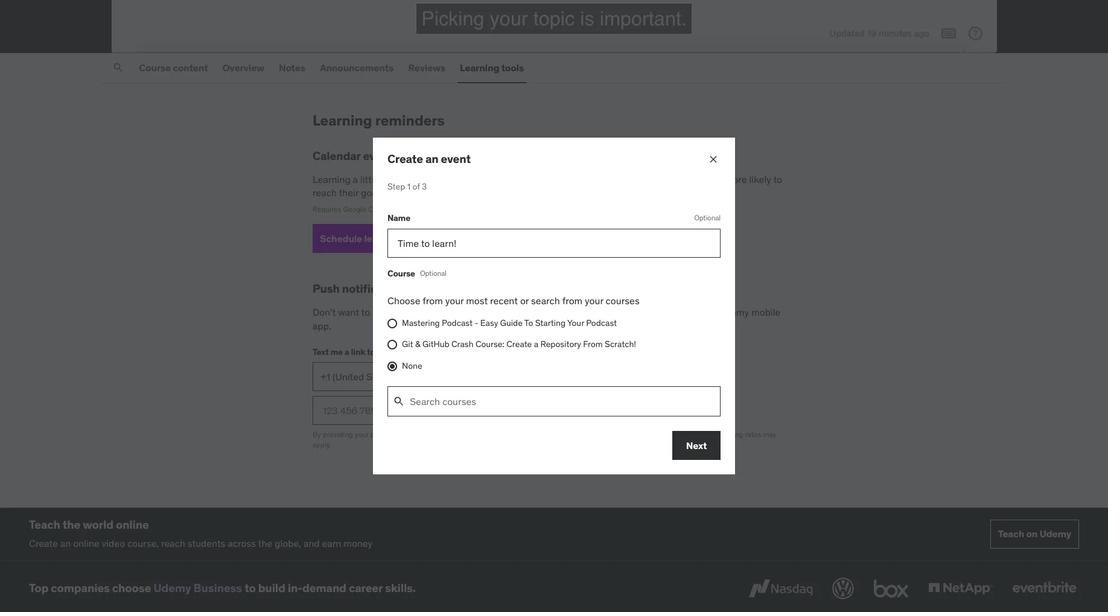 Task type: vqa. For each thing, say whether or not it's contained in the screenshot.
top Hands
no



Task type: locate. For each thing, give the bounding box(es) containing it.
your inside learning a little each day adds up. research shows that students who make learning a habit are more likely to reach their goals. set time aside to learn and get reminders using your learning scheduler. requires google calendar, apple calendar, or outlook
[[595, 187, 613, 199]]

course for course optional
[[388, 268, 415, 279]]

1 horizontal spatial udemy
[[719, 306, 750, 318]]

the left globe,
[[258, 538, 272, 550]]

learning up calendar on the top left of page
[[313, 111, 372, 130]]

students left the across
[[188, 538, 226, 550]]

0 horizontal spatial or
[[453, 204, 460, 213]]

1 calendar, from the left
[[368, 204, 399, 213]]

outlook
[[461, 204, 487, 213]]

notifications right push
[[625, 306, 678, 318]]

1 vertical spatial get
[[584, 306, 599, 318]]

get down "shows"
[[506, 187, 521, 199]]

optional down are
[[695, 213, 721, 222]]

a left little
[[353, 173, 358, 185]]

none
[[402, 360, 422, 371]]

1 vertical spatial and
[[304, 538, 320, 550]]

students inside teach the world online create an online video course, reach students across the globe, and earn money
[[188, 538, 226, 550]]

0 vertical spatial course
[[139, 61, 171, 73]]

0 horizontal spatial online
[[73, 538, 99, 550]]

small image up course optional
[[426, 233, 438, 245]]

notifications
[[342, 282, 410, 296], [625, 306, 678, 318]]

scheduler.
[[653, 187, 697, 199]]

0 horizontal spatial app.
[[313, 320, 331, 332]]

2 podcast from the left
[[586, 317, 617, 328]]

course inside course content button
[[139, 61, 171, 73]]

event
[[441, 151, 471, 166]]

0 horizontal spatial small image
[[393, 395, 405, 407]]

1 horizontal spatial small image
[[426, 233, 438, 245]]

course up choose
[[388, 268, 415, 279]]

are
[[709, 173, 723, 185]]

learning inside don't want to schedule time blocks? set a learning reminder to get push notifications from the udemy mobile app.
[[495, 306, 530, 318]]

and inside teach the world online create an online video course, reach students across the globe, and earn money
[[304, 538, 320, 550]]

an up adds
[[426, 151, 439, 166]]

0 vertical spatial get
[[506, 187, 521, 199]]

next
[[686, 439, 707, 452]]

teach on udemy
[[999, 528, 1072, 540]]

and down "research"
[[488, 187, 504, 199]]

1 horizontal spatial create
[[388, 151, 423, 166]]

most
[[466, 295, 488, 307]]

reminders up the create an event
[[375, 111, 445, 130]]

calendar, down goals. at top
[[368, 204, 399, 213]]

time inside learning a little each day adds up. research shows that students who make learning a habit are more likely to reach their goals. set time aside to learn and get reminders using your learning scheduler. requires google calendar, apple calendar, or outlook
[[406, 187, 425, 199]]

your down 'who' on the top of the page
[[595, 187, 613, 199]]

goals.
[[361, 187, 387, 199]]

scratch!
[[605, 339, 636, 350]]

get inside by providing your phone number, you agree to receive a one-time automated text message with a link to get app. standard messaging rates may apply.
[[649, 430, 660, 439]]

repository
[[541, 339, 581, 350]]

time left blocks?
[[414, 306, 433, 318]]

easy
[[480, 317, 498, 328]]

calendar
[[313, 149, 361, 163]]

teach left on
[[999, 528, 1025, 540]]

your left phone
[[355, 430, 369, 439]]

time down day
[[406, 187, 425, 199]]

message
[[575, 430, 605, 439]]

create
[[388, 151, 423, 166], [507, 339, 532, 350], [29, 538, 58, 550]]

2 horizontal spatial udemy
[[1040, 528, 1072, 540]]

1
[[407, 181, 411, 192]]

time down name
[[403, 232, 424, 244]]

receive
[[462, 430, 486, 439]]

1 vertical spatial set
[[471, 306, 485, 318]]

step 1 of 3
[[388, 181, 427, 192]]

time inside button
[[403, 232, 424, 244]]

0 horizontal spatial udemy
[[153, 581, 191, 595]]

0 vertical spatial link
[[351, 347, 365, 357]]

messaging
[[708, 430, 744, 439]]

1 vertical spatial an
[[60, 538, 71, 550]]

or
[[453, 204, 460, 213], [520, 295, 529, 307]]

calendar,
[[368, 204, 399, 213], [421, 204, 451, 213]]

2 vertical spatial udemy
[[153, 581, 191, 595]]

earn
[[322, 538, 341, 550]]

1 horizontal spatial app.
[[661, 430, 675, 439]]

app. left standard
[[661, 430, 675, 439]]

get left standard
[[649, 430, 660, 439]]

1 vertical spatial optional
[[420, 269, 447, 278]]

students up using
[[554, 173, 591, 185]]

eventbrite image
[[1010, 575, 1080, 602]]

to right likely
[[774, 173, 783, 185]]

phone
[[371, 430, 391, 439]]

teach inside teach the world online create an online video course, reach students across the globe, and earn money
[[29, 518, 60, 532]]

link right me
[[351, 347, 365, 357]]

1 horizontal spatial podcast
[[586, 317, 617, 328]]

udemy right on
[[1040, 528, 1072, 540]]

an up companies
[[60, 538, 71, 550]]

podcast left -
[[442, 317, 473, 328]]

to right with
[[640, 430, 647, 439]]

optional up choose
[[420, 269, 447, 278]]

reminders down that
[[523, 187, 567, 199]]

1 horizontal spatial optional
[[695, 213, 721, 222]]

set inside learning a little each day adds up. research shows that students who make learning a habit are more likely to reach their goals. set time aside to learn and get reminders using your learning scheduler. requires google calendar, apple calendar, or outlook
[[389, 187, 404, 199]]

the left mobile
[[703, 306, 717, 318]]

by providing your phone number, you agree to receive a one-time automated text message with a link to get app. standard messaging rates may apply.
[[313, 430, 777, 449]]

1 vertical spatial link
[[627, 430, 639, 439]]

your
[[568, 317, 584, 328]]

link right with
[[627, 430, 639, 439]]

teach for the
[[29, 518, 60, 532]]

or inside learning a little each day adds up. research shows that students who make learning a habit are more likely to reach their goals. set time aside to learn and get reminders using your learning scheduler. requires google calendar, apple calendar, or outlook
[[453, 204, 460, 213]]

a right -
[[488, 306, 493, 318]]

an inside teach the world online create an online video course, reach students across the globe, and earn money
[[60, 538, 71, 550]]

the left world in the bottom of the page
[[63, 518, 80, 532]]

teach left world in the bottom of the page
[[29, 518, 60, 532]]

1 horizontal spatial an
[[426, 151, 439, 166]]

1 horizontal spatial reminders
[[523, 187, 567, 199]]

optional inside course optional
[[420, 269, 447, 278]]

small image up number,
[[393, 395, 405, 407]]

events
[[363, 149, 399, 163]]

0 horizontal spatial teach
[[29, 518, 60, 532]]

recent
[[490, 295, 518, 307]]

push
[[313, 282, 340, 296]]

0 vertical spatial optional
[[695, 213, 721, 222]]

text
[[561, 430, 574, 439]]

0 vertical spatial or
[[453, 204, 460, 213]]

reach up requires
[[313, 187, 337, 199]]

time
[[406, 187, 425, 199], [403, 232, 424, 244], [414, 306, 433, 318], [508, 430, 523, 439]]

0 horizontal spatial optional
[[420, 269, 447, 278]]

0 horizontal spatial get
[[506, 187, 521, 199]]

Search courses text field
[[410, 387, 720, 416]]

1 horizontal spatial and
[[488, 187, 504, 199]]

0 horizontal spatial students
[[188, 538, 226, 550]]

1 vertical spatial learning
[[313, 111, 372, 130]]

reach inside teach the world online create an online video course, reach students across the globe, and earn money
[[161, 538, 185, 550]]

or inside create an event dialog
[[520, 295, 529, 307]]

course left content
[[139, 61, 171, 73]]

a up 'scheduler.'
[[677, 173, 682, 185]]

0 horizontal spatial and
[[304, 538, 320, 550]]

choose from your most recent or search from your courses
[[388, 295, 640, 307]]

0 vertical spatial and
[[488, 187, 504, 199]]

0 horizontal spatial set
[[389, 187, 404, 199]]

up.
[[446, 173, 459, 185]]

create down guide
[[507, 339, 532, 350]]

0 horizontal spatial course
[[139, 61, 171, 73]]

0 vertical spatial notifications
[[342, 282, 410, 296]]

set down each
[[389, 187, 404, 199]]

2 vertical spatial get
[[649, 430, 660, 439]]

1 vertical spatial small image
[[393, 395, 405, 407]]

starting
[[535, 317, 566, 328]]

create inside teach the world online create an online video course, reach students across the globe, and earn money
[[29, 538, 58, 550]]

reminder
[[532, 306, 571, 318]]

learning up their
[[313, 173, 351, 185]]

learning inside learning tools button
[[460, 61, 500, 73]]

0 vertical spatial create
[[388, 151, 423, 166]]

get inside don't want to schedule time blocks? set a learning reminder to get push notifications from the udemy mobile app.
[[584, 306, 599, 318]]

0 vertical spatial reach
[[313, 187, 337, 199]]

link
[[351, 347, 365, 357], [627, 430, 639, 439]]

udemy right choose
[[153, 581, 191, 595]]

0 vertical spatial small image
[[426, 233, 438, 245]]

1 horizontal spatial online
[[116, 518, 149, 532]]

may
[[764, 430, 777, 439]]

the left app
[[418, 347, 431, 357]]

reach right the course,
[[161, 538, 185, 550]]

create up top
[[29, 538, 58, 550]]

reviews button
[[406, 53, 448, 82]]

123 456 7890 text field
[[313, 396, 434, 425]]

1 horizontal spatial link
[[627, 430, 639, 439]]

students inside learning a little each day adds up. research shows that students who make learning a habit are more likely to reach their goals. set time aside to learn and get reminders using your learning scheduler. requires google calendar, apple calendar, or outlook
[[554, 173, 591, 185]]

1 vertical spatial course
[[388, 268, 415, 279]]

app. inside by providing your phone number, you agree to receive a one-time automated text message with a link to get app. standard messaging rates may apply.
[[661, 430, 675, 439]]

0 vertical spatial udemy
[[719, 306, 750, 318]]

students for each
[[554, 173, 591, 185]]

udemy inside don't want to schedule time blocks? set a learning reminder to get push notifications from the udemy mobile app.
[[719, 306, 750, 318]]

or right the recent
[[520, 295, 529, 307]]

0 horizontal spatial link
[[351, 347, 365, 357]]

app
[[433, 347, 448, 357]]

that
[[534, 173, 551, 185]]

notifications up schedule
[[342, 282, 410, 296]]

0 vertical spatial learning
[[460, 61, 500, 73]]

course
[[139, 61, 171, 73], [388, 268, 415, 279]]

0 vertical spatial an
[[426, 151, 439, 166]]

create up day
[[388, 151, 423, 166]]

to left download
[[367, 347, 375, 357]]

set right blocks?
[[471, 306, 485, 318]]

a left repository
[[534, 339, 539, 350]]

0 vertical spatial students
[[554, 173, 591, 185]]

learning tools
[[460, 61, 524, 73]]

0 vertical spatial set
[[389, 187, 404, 199]]

2 vertical spatial learning
[[313, 173, 351, 185]]

and
[[488, 187, 504, 199], [304, 538, 320, 550]]

0 horizontal spatial podcast
[[442, 317, 473, 328]]

-
[[475, 317, 478, 328]]

tools
[[502, 61, 524, 73]]

1 vertical spatial create
[[507, 339, 532, 350]]

online up the course,
[[116, 518, 149, 532]]

course inside create an event dialog
[[388, 268, 415, 279]]

calendar, down aside on the top
[[421, 204, 451, 213]]

research
[[462, 173, 502, 185]]

build
[[258, 581, 286, 595]]

app. inside don't want to schedule time blocks? set a learning reminder to get push notifications from the udemy mobile app.
[[313, 320, 331, 332]]

don't
[[313, 306, 336, 318]]

0 horizontal spatial calendar,
[[368, 204, 399, 213]]

learning left the 'tools'
[[460, 61, 500, 73]]

1 horizontal spatial students
[[554, 173, 591, 185]]

1 vertical spatial or
[[520, 295, 529, 307]]

udemy
[[719, 306, 750, 318], [1040, 528, 1072, 540], [153, 581, 191, 595]]

create an event dialog
[[373, 137, 735, 475]]

apply.
[[313, 440, 332, 449]]

podcast up from
[[586, 317, 617, 328]]

netapp image
[[926, 575, 996, 602]]

1 horizontal spatial notifications
[[625, 306, 678, 318]]

to right agree
[[454, 430, 461, 439]]

0 vertical spatial app.
[[313, 320, 331, 332]]

overview button
[[220, 53, 267, 82]]

mastering podcast -  easy guide to starting your podcast
[[402, 317, 617, 328]]

an inside dialog
[[426, 151, 439, 166]]

from
[[423, 295, 443, 307], [563, 295, 583, 307], [680, 306, 700, 318]]

1 vertical spatial students
[[188, 538, 226, 550]]

small image
[[426, 233, 438, 245], [393, 395, 405, 407]]

2 horizontal spatial get
[[649, 430, 660, 439]]

and left earn
[[304, 538, 320, 550]]

time left automated
[[508, 430, 523, 439]]

1 horizontal spatial reach
[[313, 187, 337, 199]]

small image inside create an event dialog
[[393, 395, 405, 407]]

a
[[353, 173, 358, 185], [677, 173, 682, 185], [488, 306, 493, 318], [534, 339, 539, 350], [345, 347, 349, 357], [488, 430, 491, 439], [622, 430, 626, 439]]

0 vertical spatial reminders
[[375, 111, 445, 130]]

your
[[595, 187, 613, 199], [445, 295, 464, 307], [585, 295, 604, 307], [355, 430, 369, 439]]

app. down don't
[[313, 320, 331, 332]]

0 horizontal spatial notifications
[[342, 282, 410, 296]]

reach
[[313, 187, 337, 199], [161, 538, 185, 550]]

0 horizontal spatial reach
[[161, 538, 185, 550]]

1 vertical spatial reminders
[[523, 187, 567, 199]]

and inside learning a little each day adds up. research shows that students who make learning a habit are more likely to reach their goals. set time aside to learn and get reminders using your learning scheduler. requires google calendar, apple calendar, or outlook
[[488, 187, 504, 199]]

or left outlook
[[453, 204, 460, 213]]

one-
[[493, 430, 508, 439]]

2 horizontal spatial from
[[680, 306, 700, 318]]

day
[[405, 173, 420, 185]]

0 horizontal spatial create
[[29, 538, 58, 550]]

1 vertical spatial app.
[[661, 430, 675, 439]]

get right your
[[584, 306, 599, 318]]

1 horizontal spatial get
[[584, 306, 599, 318]]

your left most
[[445, 295, 464, 307]]

schedule learning time button
[[313, 224, 446, 253]]

overview
[[222, 61, 264, 73]]

choose
[[388, 295, 421, 307]]

udemy left mobile
[[719, 306, 750, 318]]

1 horizontal spatial set
[[471, 306, 485, 318]]

the
[[703, 306, 717, 318], [418, 347, 431, 357], [63, 518, 80, 532], [258, 538, 272, 550]]

course content button
[[137, 53, 210, 82]]

set inside don't want to schedule time blocks? set a learning reminder to get push notifications from the udemy mobile app.
[[471, 306, 485, 318]]

0 horizontal spatial an
[[60, 538, 71, 550]]

make
[[614, 173, 638, 185]]

1 vertical spatial udemy
[[1040, 528, 1072, 540]]

online down world in the bottom of the page
[[73, 538, 99, 550]]

set
[[389, 187, 404, 199], [471, 306, 485, 318]]

1 vertical spatial online
[[73, 538, 99, 550]]

1 horizontal spatial or
[[520, 295, 529, 307]]

1 vertical spatial reach
[[161, 538, 185, 550]]

1 vertical spatial notifications
[[625, 306, 678, 318]]

demand
[[303, 581, 347, 595]]

1 horizontal spatial teach
[[999, 528, 1025, 540]]

1 horizontal spatial calendar,
[[421, 204, 451, 213]]

reach inside learning a little each day adds up. research shows that students who make learning a habit are more likely to reach their goals. set time aside to learn and get reminders using your learning scheduler. requires google calendar, apple calendar, or outlook
[[313, 187, 337, 199]]

3
[[422, 181, 427, 192]]

1 horizontal spatial course
[[388, 268, 415, 279]]

Time to learn! text field
[[388, 229, 721, 258]]

2 vertical spatial create
[[29, 538, 58, 550]]



Task type: describe. For each thing, give the bounding box(es) containing it.
1 podcast from the left
[[442, 317, 473, 328]]

content
[[173, 61, 208, 73]]

top
[[29, 581, 48, 595]]

learning tools button
[[458, 53, 527, 82]]

by
[[313, 430, 321, 439]]

rates
[[745, 430, 762, 439]]

a left one-
[[488, 430, 491, 439]]

&
[[415, 339, 421, 350]]

in-
[[288, 581, 303, 595]]

course content
[[139, 61, 208, 73]]

a inside dialog
[[534, 339, 539, 350]]

across
[[228, 538, 256, 550]]

box image
[[871, 575, 912, 602]]

close modal image
[[708, 153, 720, 165]]

habit
[[685, 173, 707, 185]]

0 horizontal spatial from
[[423, 295, 443, 307]]

text
[[313, 347, 329, 357]]

video player region
[[0, 0, 1109, 53]]

shows
[[504, 173, 532, 185]]

learning inside learning a little each day adds up. research shows that students who make learning a habit are more likely to reach their goals. set time aside to learn and get reminders using your learning scheduler. requires google calendar, apple calendar, or outlook
[[313, 173, 351, 185]]

teach the world online create an online video course, reach students across the globe, and earn money
[[29, 518, 373, 550]]

adds
[[423, 173, 444, 185]]

learning reminders
[[313, 111, 445, 130]]

learning inside button
[[364, 232, 401, 244]]

to left build
[[245, 581, 256, 595]]

automated
[[524, 430, 559, 439]]

globe,
[[275, 538, 301, 550]]

you
[[421, 430, 432, 439]]

learning for learning tools
[[460, 61, 500, 73]]

course for course content
[[139, 61, 171, 73]]

create an event
[[388, 151, 471, 166]]

apple
[[400, 204, 419, 213]]

providing
[[323, 430, 353, 439]]

on
[[1027, 528, 1038, 540]]

to right reminder
[[573, 306, 582, 318]]

git
[[402, 339, 413, 350]]

using
[[569, 187, 592, 199]]

course optional
[[388, 268, 447, 279]]

me
[[331, 347, 343, 357]]

nasdaq image
[[746, 575, 816, 602]]

learn
[[464, 187, 485, 199]]

next button
[[673, 431, 721, 460]]

mobile
[[752, 306, 781, 318]]

udemy business link
[[153, 581, 242, 595]]

likely
[[750, 173, 772, 185]]

video
[[102, 538, 125, 550]]

0 horizontal spatial reminders
[[375, 111, 445, 130]]

skills.
[[385, 581, 416, 595]]

search image
[[113, 62, 125, 74]]

your inside by providing your phone number, you agree to receive a one-time automated text message with a link to get app. standard messaging rates may apply.
[[355, 430, 369, 439]]

0 vertical spatial online
[[116, 518, 149, 532]]

name
[[388, 212, 411, 223]]

time inside don't want to schedule time blocks? set a learning reminder to get push notifications from the udemy mobile app.
[[414, 306, 433, 318]]

send
[[447, 404, 470, 416]]

money
[[344, 538, 373, 550]]

crash
[[452, 339, 474, 350]]

link inside by providing your phone number, you agree to receive a one-time automated text message with a link to get app. standard messaging rates may apply.
[[627, 430, 639, 439]]

agree
[[434, 430, 452, 439]]

reviews
[[408, 61, 446, 73]]

to right want
[[361, 306, 370, 318]]

announcements
[[320, 61, 394, 73]]

each
[[382, 173, 403, 185]]

from
[[584, 339, 603, 350]]

teach for on
[[999, 528, 1025, 540]]

push
[[601, 306, 622, 318]]

who
[[594, 173, 612, 185]]

with
[[606, 430, 620, 439]]

teach on udemy link
[[991, 520, 1080, 549]]

volkswagen image
[[830, 575, 857, 602]]

learning for learning reminders
[[313, 111, 372, 130]]

2 horizontal spatial create
[[507, 339, 532, 350]]

search
[[531, 295, 560, 307]]

download
[[377, 347, 416, 357]]

schedule
[[320, 232, 362, 244]]

step
[[388, 181, 405, 192]]

want
[[338, 306, 359, 318]]

your left courses
[[585, 295, 604, 307]]

1 horizontal spatial from
[[563, 295, 583, 307]]

schedule learning time
[[320, 232, 424, 244]]

announcements button
[[318, 53, 396, 82]]

companies
[[51, 581, 110, 595]]

course:
[[476, 339, 505, 350]]

reminders inside learning a little each day adds up. research shows that students who make learning a habit are more likely to reach their goals. set time aside to learn and get reminders using your learning scheduler. requires google calendar, apple calendar, or outlook
[[523, 187, 567, 199]]

text me a link to download the app
[[313, 347, 448, 357]]

little
[[360, 173, 380, 185]]

to
[[525, 317, 533, 328]]

notifications inside don't want to schedule time blocks? set a learning reminder to get push notifications from the udemy mobile app.
[[625, 306, 678, 318]]

notes
[[279, 61, 305, 73]]

small image inside schedule learning time button
[[426, 233, 438, 245]]

a inside don't want to schedule time blocks? set a learning reminder to get push notifications from the udemy mobile app.
[[488, 306, 493, 318]]

a right me
[[345, 347, 349, 357]]

to down up.
[[453, 187, 462, 199]]

the inside don't want to schedule time blocks? set a learning reminder to get push notifications from the udemy mobile app.
[[703, 306, 717, 318]]

students for online
[[188, 538, 226, 550]]

push notifications
[[313, 282, 410, 296]]

career
[[349, 581, 383, 595]]

of
[[413, 181, 420, 192]]

aside
[[428, 187, 451, 199]]

a right with
[[622, 430, 626, 439]]

from inside don't want to schedule time blocks? set a learning reminder to get push notifications from the udemy mobile app.
[[680, 306, 700, 318]]

2 calendar, from the left
[[421, 204, 451, 213]]

notes button
[[277, 53, 308, 82]]

send button
[[434, 396, 482, 425]]

guide
[[500, 317, 523, 328]]

number,
[[393, 430, 419, 439]]

learning a little each day adds up. research shows that students who make learning a habit are more likely to reach their goals. set time aside to learn and get reminders using your learning scheduler. requires google calendar, apple calendar, or outlook
[[313, 173, 783, 213]]

schedule
[[373, 306, 412, 318]]

business
[[194, 581, 242, 595]]

time inside by providing your phone number, you agree to receive a one-time automated text message with a link to get app. standard messaging rates may apply.
[[508, 430, 523, 439]]

get inside learning a little each day adds up. research shows that students who make learning a habit are more likely to reach their goals. set time aside to learn and get reminders using your learning scheduler. requires google calendar, apple calendar, or outlook
[[506, 187, 521, 199]]

standard
[[677, 430, 707, 439]]



